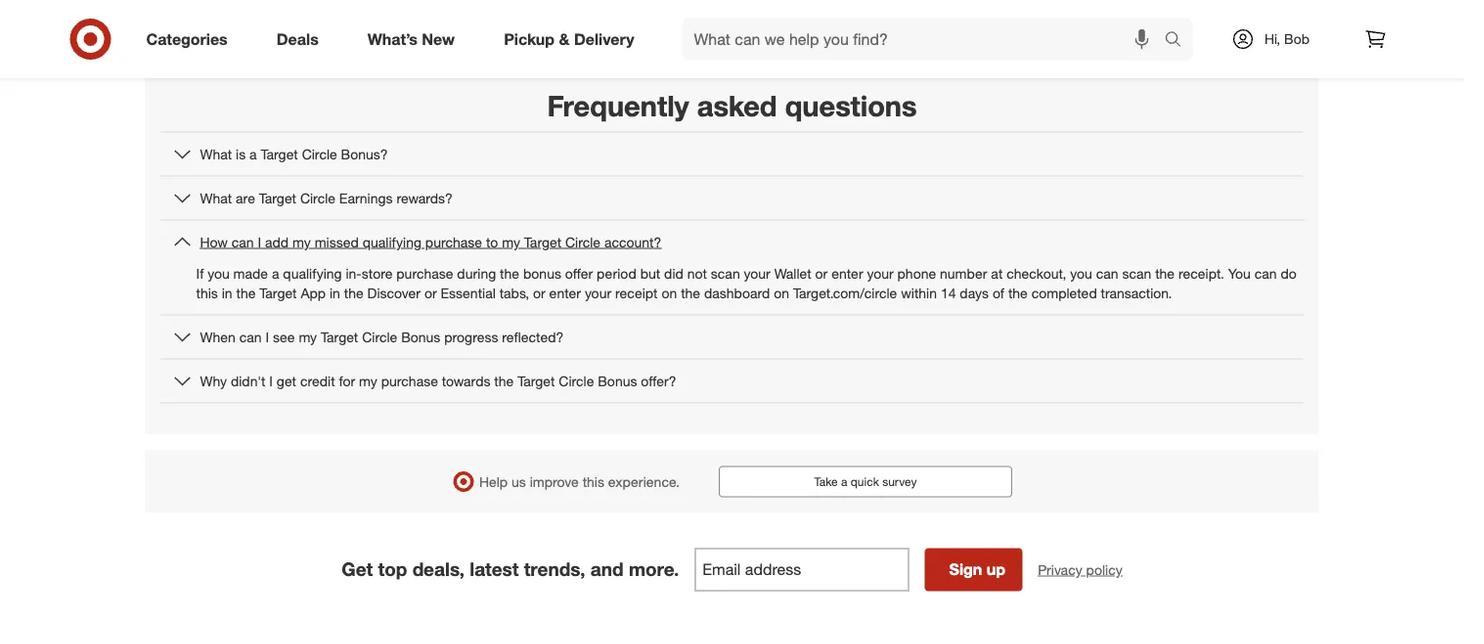 Task type: describe. For each thing, give the bounding box(es) containing it.
how
[[200, 233, 228, 250]]

sign up button
[[925, 549, 1023, 592]]

improve
[[530, 473, 579, 490]]

dashboard
[[704, 284, 770, 301]]

survey
[[883, 475, 917, 489]]

us
[[512, 473, 526, 490]]

the up transaction.
[[1156, 265, 1175, 282]]

app
[[301, 284, 326, 301]]

circle inside dropdown button
[[302, 145, 337, 162]]

how can i add my missed qualifying purchase to my target circle account?
[[200, 233, 662, 250]]

my right to
[[502, 233, 520, 250]]

missed
[[315, 233, 359, 250]]

essential
[[441, 284, 496, 301]]

completed
[[1032, 284, 1098, 301]]

purchase for towards
[[381, 372, 438, 390]]

towards
[[442, 372, 491, 390]]

days
[[960, 284, 989, 301]]

take
[[815, 475, 838, 489]]

did
[[665, 265, 684, 282]]

deals link
[[260, 18, 343, 61]]

can right how on the left of the page
[[232, 233, 254, 250]]

categories link
[[130, 18, 252, 61]]

target inside if you made a qualifying in-store purchase during the bonus offer period but did not scan your wallet or enter your phone number at checkout, you can scan the receipt. you can do this in the target app in the discover or essential tabs, or enter your receipt on the dashboard on target.com/circle within 14 days of the completed transaction.
[[260, 284, 297, 301]]

frequently asked questions
[[548, 88, 917, 123]]

for
[[339, 372, 355, 390]]

quick
[[851, 475, 880, 489]]

when can i see my target circle bonus progress reflected? button
[[161, 316, 1304, 359]]

categories
[[146, 29, 228, 49]]

i for get
[[269, 372, 273, 390]]

what's
[[368, 29, 418, 49]]

what for what is a target circle bonus?
[[200, 145, 232, 162]]

at
[[992, 265, 1003, 282]]

when can i see my target circle bonus progress reflected?
[[200, 328, 564, 345]]

new
[[422, 29, 455, 49]]

not
[[688, 265, 707, 282]]

my right add
[[293, 233, 311, 250]]

more.
[[629, 558, 679, 581]]

if you made a qualifying in-store purchase during the bonus offer period but did not scan your wallet or enter your phone number at checkout, you can scan the receipt. you can do this in the target app in the discover or essential tabs, or enter your receipt on the dashboard on target.com/circle within 14 days of the completed transaction.
[[196, 265, 1297, 301]]

account?
[[605, 233, 662, 250]]

bonus?
[[341, 145, 388, 162]]

a inside what is a target circle bonus? dropdown button
[[250, 145, 257, 162]]

can up transaction.
[[1097, 265, 1119, 282]]

get top deals, latest trends, and more.
[[342, 558, 679, 581]]

see
[[273, 328, 295, 345]]

receipt.
[[1179, 265, 1225, 282]]

i for see
[[266, 328, 269, 345]]

in-
[[346, 265, 362, 282]]

take a quick survey button
[[719, 466, 1013, 498]]

pickup & delivery
[[504, 29, 635, 49]]

what is a target circle bonus? button
[[161, 132, 1304, 176]]

can left do
[[1255, 265, 1278, 282]]

up
[[987, 560, 1006, 579]]

but
[[641, 265, 661, 282]]

qualifying inside if you made a qualifying in-store purchase during the bonus offer period but did not scan your wallet or enter your phone number at checkout, you can scan the receipt. you can do this in the target app in the discover or essential tabs, or enter your receipt on the dashboard on target.com/circle within 14 days of the completed transaction.
[[283, 265, 342, 282]]

2 horizontal spatial or
[[816, 265, 828, 282]]

my right for
[[359, 372, 378, 390]]

&
[[559, 29, 570, 49]]

hi, bob
[[1265, 30, 1310, 47]]

i for add
[[258, 233, 261, 250]]

target up "bonus"
[[524, 233, 562, 250]]

offer?
[[641, 372, 677, 390]]

2 scan from the left
[[1123, 265, 1152, 282]]

is
[[236, 145, 246, 162]]

circle up missed
[[300, 189, 336, 206]]

why
[[200, 372, 227, 390]]

pickup
[[504, 29, 555, 49]]

1 in from the left
[[222, 284, 233, 301]]

frequently
[[548, 88, 690, 123]]

store
[[362, 265, 393, 282]]

what's new link
[[351, 18, 480, 61]]

questions
[[785, 88, 917, 123]]

target right are
[[259, 189, 297, 206]]

the up tabs,
[[500, 265, 520, 282]]

when
[[200, 328, 236, 345]]

my right the see
[[299, 328, 317, 345]]

this inside if you made a qualifying in-store purchase during the bonus offer period but did not scan your wallet or enter your phone number at checkout, you can scan the receipt. you can do this in the target app in the discover or essential tabs, or enter your receipt on the dashboard on target.com/circle within 14 days of the completed transaction.
[[196, 284, 218, 301]]

bob
[[1285, 30, 1310, 47]]

if
[[196, 265, 204, 282]]

1 horizontal spatial enter
[[832, 265, 864, 282]]

receipt
[[616, 284, 658, 301]]

policy
[[1087, 561, 1123, 578]]

hi,
[[1265, 30, 1281, 47]]

delivery
[[574, 29, 635, 49]]

search button
[[1156, 18, 1203, 65]]

top
[[378, 558, 407, 581]]

target down reflected?
[[518, 372, 555, 390]]

1 on from the left
[[662, 284, 677, 301]]

latest
[[470, 558, 519, 581]]



Task type: locate. For each thing, give the bounding box(es) containing it.
you up completed
[[1071, 265, 1093, 282]]

earnings
[[339, 189, 393, 206]]

the right of
[[1009, 284, 1028, 301]]

0 vertical spatial a
[[250, 145, 257, 162]]

deals
[[277, 29, 319, 49]]

can
[[232, 233, 254, 250], [1097, 265, 1119, 282], [1255, 265, 1278, 282], [239, 328, 262, 345]]

experience.
[[609, 473, 680, 490]]

get
[[277, 372, 297, 390]]

a inside take a quick survey button
[[842, 475, 848, 489]]

add
[[265, 233, 289, 250]]

wallet
[[775, 265, 812, 282]]

reflected?
[[502, 328, 564, 345]]

What can we help you find? suggestions appear below search field
[[683, 18, 1170, 61]]

your up the dashboard
[[744, 265, 771, 282]]

scan
[[711, 265, 740, 282], [1123, 265, 1152, 282]]

1 horizontal spatial your
[[744, 265, 771, 282]]

1 vertical spatial what
[[200, 189, 232, 206]]

target down made
[[260, 284, 297, 301]]

1 horizontal spatial a
[[272, 265, 279, 282]]

i left add
[[258, 233, 261, 250]]

1 horizontal spatial scan
[[1123, 265, 1152, 282]]

in right app
[[330, 284, 340, 301]]

purchase down how can i add my missed qualifying purchase to my target circle account?
[[397, 265, 454, 282]]

bonus
[[401, 328, 441, 345], [598, 372, 637, 390]]

0 horizontal spatial this
[[196, 284, 218, 301]]

in up when
[[222, 284, 233, 301]]

1 horizontal spatial this
[[583, 473, 605, 490]]

a
[[250, 145, 257, 162], [272, 265, 279, 282], [842, 475, 848, 489]]

2 in from the left
[[330, 284, 340, 301]]

during
[[457, 265, 496, 282]]

1 you from the left
[[208, 265, 230, 282]]

what is a target circle bonus?
[[200, 145, 388, 162]]

1 horizontal spatial in
[[330, 284, 340, 301]]

2 horizontal spatial your
[[867, 265, 894, 282]]

purchase for to
[[426, 233, 482, 250]]

i left the see
[[266, 328, 269, 345]]

on down did on the left of page
[[662, 284, 677, 301]]

1 horizontal spatial you
[[1071, 265, 1093, 282]]

circle down discover
[[362, 328, 398, 345]]

purchase inside how can i add my missed qualifying purchase to my target circle account? dropdown button
[[426, 233, 482, 250]]

circle down reflected?
[[559, 372, 594, 390]]

the
[[500, 265, 520, 282], [1156, 265, 1175, 282], [236, 284, 256, 301], [344, 284, 364, 301], [681, 284, 701, 301], [1009, 284, 1028, 301], [495, 372, 514, 390]]

0 vertical spatial bonus
[[401, 328, 441, 345]]

0 horizontal spatial scan
[[711, 265, 740, 282]]

i
[[258, 233, 261, 250], [266, 328, 269, 345], [269, 372, 273, 390]]

trends,
[[524, 558, 586, 581]]

1 horizontal spatial on
[[774, 284, 790, 301]]

0 horizontal spatial your
[[585, 284, 612, 301]]

or right wallet
[[816, 265, 828, 282]]

your
[[744, 265, 771, 282], [867, 265, 894, 282], [585, 284, 612, 301]]

circle
[[302, 145, 337, 162], [300, 189, 336, 206], [566, 233, 601, 250], [362, 328, 398, 345], [559, 372, 594, 390]]

1 vertical spatial this
[[583, 473, 605, 490]]

a right is
[[250, 145, 257, 162]]

or down "bonus"
[[533, 284, 546, 301]]

0 vertical spatial enter
[[832, 265, 864, 282]]

sign up
[[950, 560, 1006, 579]]

target up for
[[321, 328, 358, 345]]

asked
[[697, 88, 778, 123]]

my
[[293, 233, 311, 250], [502, 233, 520, 250], [299, 328, 317, 345], [359, 372, 378, 390]]

this
[[196, 284, 218, 301], [583, 473, 605, 490]]

get
[[342, 558, 373, 581]]

and
[[591, 558, 624, 581]]

why didn't i get credit for my purchase towards the target circle bonus offer? button
[[161, 360, 1304, 403]]

you
[[208, 265, 230, 282], [1071, 265, 1093, 282]]

period
[[597, 265, 637, 282]]

the down in-
[[344, 284, 364, 301]]

the inside dropdown button
[[495, 372, 514, 390]]

you
[[1229, 265, 1251, 282]]

qualifying up app
[[283, 265, 342, 282]]

this right improve
[[583, 473, 605, 490]]

purchase down the when can i see my target circle bonus progress reflected?
[[381, 372, 438, 390]]

a inside if you made a qualifying in-store purchase during the bonus offer period but did not scan your wallet or enter your phone number at checkout, you can scan the receipt. you can do this in the target app in the discover or essential tabs, or enter your receipt on the dashboard on target.com/circle within 14 days of the completed transaction.
[[272, 265, 279, 282]]

i inside how can i add my missed qualifying purchase to my target circle account? dropdown button
[[258, 233, 261, 250]]

why didn't i get credit for my purchase towards the target circle bonus offer?
[[200, 372, 677, 390]]

privacy policy link
[[1039, 560, 1123, 580]]

privacy policy
[[1039, 561, 1123, 578]]

0 horizontal spatial you
[[208, 265, 230, 282]]

within
[[901, 284, 937, 301]]

help
[[480, 473, 508, 490]]

a right made
[[272, 265, 279, 282]]

0 vertical spatial qualifying
[[363, 233, 422, 250]]

i inside the why didn't i get credit for my purchase towards the target circle bonus offer? dropdown button
[[269, 372, 273, 390]]

on down wallet
[[774, 284, 790, 301]]

didn't
[[231, 372, 266, 390]]

to
[[486, 233, 498, 250]]

0 vertical spatial i
[[258, 233, 261, 250]]

1 horizontal spatial qualifying
[[363, 233, 422, 250]]

sign
[[950, 560, 983, 579]]

rewards?
[[397, 189, 453, 206]]

1 vertical spatial qualifying
[[283, 265, 342, 282]]

1 horizontal spatial or
[[533, 284, 546, 301]]

bonus up why didn't i get credit for my purchase towards the target circle bonus offer?
[[401, 328, 441, 345]]

what
[[200, 145, 232, 162], [200, 189, 232, 206]]

pickup & delivery link
[[487, 18, 659, 61]]

transaction.
[[1101, 284, 1173, 301]]

phone
[[898, 265, 937, 282]]

a right take
[[842, 475, 848, 489]]

in
[[222, 284, 233, 301], [330, 284, 340, 301]]

circle up offer
[[566, 233, 601, 250]]

1 scan from the left
[[711, 265, 740, 282]]

2 horizontal spatial a
[[842, 475, 848, 489]]

1 vertical spatial i
[[266, 328, 269, 345]]

purchase left to
[[426, 233, 482, 250]]

target
[[261, 145, 298, 162], [259, 189, 297, 206], [524, 233, 562, 250], [260, 284, 297, 301], [321, 328, 358, 345], [518, 372, 555, 390]]

discover
[[367, 284, 421, 301]]

0 horizontal spatial qualifying
[[283, 265, 342, 282]]

tabs,
[[500, 284, 529, 301]]

0 vertical spatial purchase
[[426, 233, 482, 250]]

2 on from the left
[[774, 284, 790, 301]]

1 horizontal spatial bonus
[[598, 372, 637, 390]]

purchase inside if you made a qualifying in-store purchase during the bonus offer period but did not scan your wallet or enter your phone number at checkout, you can scan the receipt. you can do this in the target app in the discover or essential tabs, or enter your receipt on the dashboard on target.com/circle within 14 days of the completed transaction.
[[397, 265, 454, 282]]

what for what are target circle earnings rewards?
[[200, 189, 232, 206]]

what inside what are target circle earnings rewards? dropdown button
[[200, 189, 232, 206]]

circle up what are target circle earnings rewards? at the left top
[[302, 145, 337, 162]]

0 horizontal spatial on
[[662, 284, 677, 301]]

made
[[233, 265, 268, 282]]

of
[[993, 284, 1005, 301]]

i inside when can i see my target circle bonus progress reflected? dropdown button
[[266, 328, 269, 345]]

0 horizontal spatial or
[[425, 284, 437, 301]]

i left get
[[269, 372, 273, 390]]

what are target circle earnings rewards? button
[[161, 177, 1304, 220]]

can right when
[[239, 328, 262, 345]]

1 what from the top
[[200, 145, 232, 162]]

do
[[1281, 265, 1297, 282]]

scan up the dashboard
[[711, 265, 740, 282]]

2 what from the top
[[200, 189, 232, 206]]

0 vertical spatial this
[[196, 284, 218, 301]]

0 vertical spatial what
[[200, 145, 232, 162]]

0 horizontal spatial bonus
[[401, 328, 441, 345]]

0 horizontal spatial a
[[250, 145, 257, 162]]

this down if
[[196, 284, 218, 301]]

number
[[940, 265, 988, 282]]

search
[[1156, 31, 1203, 50]]

1 vertical spatial purchase
[[397, 265, 454, 282]]

enter down offer
[[550, 284, 581, 301]]

checkout,
[[1007, 265, 1067, 282]]

on
[[662, 284, 677, 301], [774, 284, 790, 301]]

2 vertical spatial a
[[842, 475, 848, 489]]

what left are
[[200, 189, 232, 206]]

progress
[[444, 328, 498, 345]]

1 vertical spatial a
[[272, 265, 279, 282]]

qualifying
[[363, 233, 422, 250], [283, 265, 342, 282]]

purchase
[[426, 233, 482, 250], [397, 265, 454, 282], [381, 372, 438, 390]]

take a quick survey
[[815, 475, 917, 489]]

2 you from the left
[[1071, 265, 1093, 282]]

the down made
[[236, 284, 256, 301]]

your down the period
[[585, 284, 612, 301]]

bonus
[[523, 265, 562, 282]]

scan up transaction.
[[1123, 265, 1152, 282]]

or
[[816, 265, 828, 282], [425, 284, 437, 301], [533, 284, 546, 301]]

qualifying up the store
[[363, 233, 422, 250]]

you right if
[[208, 265, 230, 282]]

purchase for during
[[397, 265, 454, 282]]

2 vertical spatial i
[[269, 372, 273, 390]]

your left phone at top
[[867, 265, 894, 282]]

the right 'towards'
[[495, 372, 514, 390]]

privacy
[[1039, 561, 1083, 578]]

the down not
[[681, 284, 701, 301]]

2 vertical spatial purchase
[[381, 372, 438, 390]]

or right discover
[[425, 284, 437, 301]]

1 vertical spatial bonus
[[598, 372, 637, 390]]

are
[[236, 189, 255, 206]]

what left is
[[200, 145, 232, 162]]

purchase inside the why didn't i get credit for my purchase towards the target circle bonus offer? dropdown button
[[381, 372, 438, 390]]

bonus left "offer?"
[[598, 372, 637, 390]]

0 horizontal spatial in
[[222, 284, 233, 301]]

how can i add my missed qualifying purchase to my target circle account? button
[[161, 221, 1304, 264]]

enter up target.com/circle
[[832, 265, 864, 282]]

what's new
[[368, 29, 455, 49]]

target right is
[[261, 145, 298, 162]]

1 vertical spatial enter
[[550, 284, 581, 301]]

offer
[[565, 265, 593, 282]]

what inside what is a target circle bonus? dropdown button
[[200, 145, 232, 162]]

14
[[941, 284, 957, 301]]

qualifying inside dropdown button
[[363, 233, 422, 250]]

target.com/circle
[[794, 284, 898, 301]]

0 horizontal spatial enter
[[550, 284, 581, 301]]

None text field
[[695, 549, 909, 592]]

target inside dropdown button
[[261, 145, 298, 162]]



Task type: vqa. For each thing, say whether or not it's contained in the screenshot.
start
no



